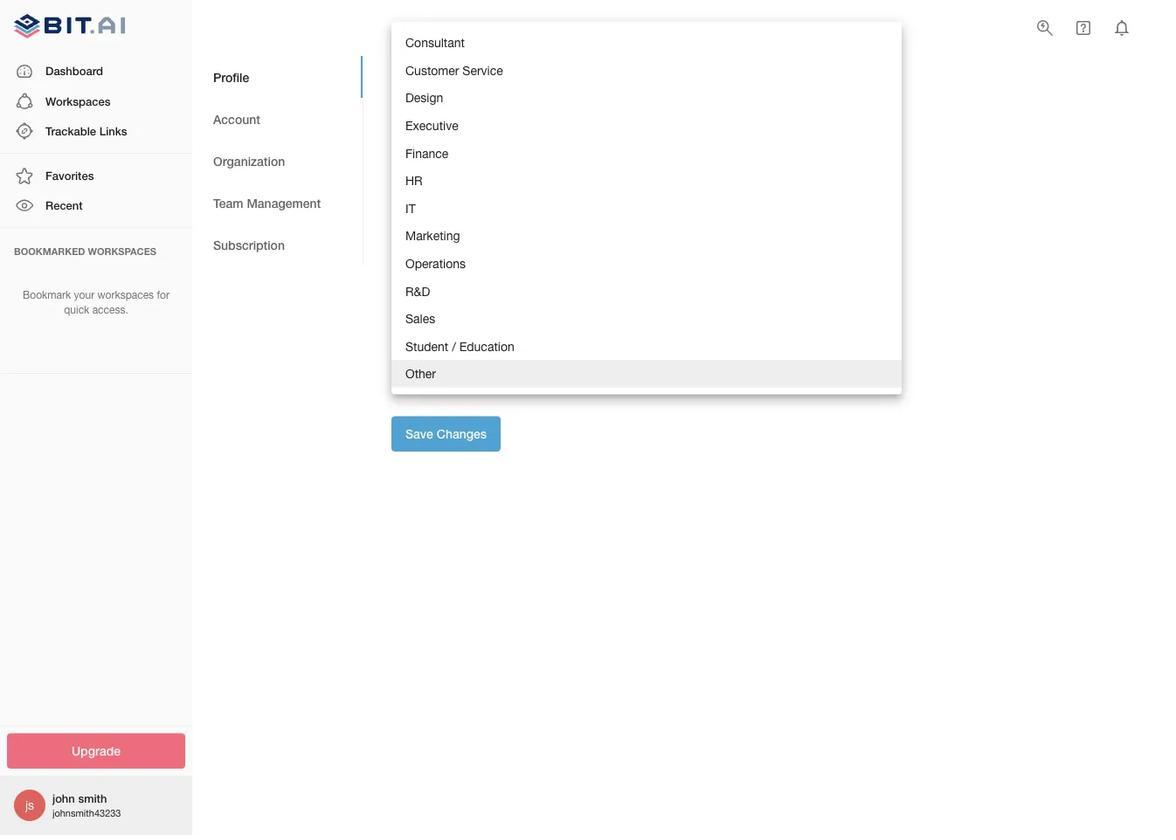 Task type: describe. For each thing, give the bounding box(es) containing it.
sales
[[406, 312, 436, 326]]

profile inside tab list
[[213, 70, 249, 84]]

sales option
[[392, 305, 902, 333]]

bookmarked workspaces
[[14, 246, 157, 257]]

list box containing consultant
[[392, 22, 902, 395]]

student / education
[[406, 339, 515, 354]]

js inside js button
[[412, 131, 427, 156]]

marketing option
[[392, 222, 902, 250]]

hr
[[406, 174, 423, 188]]

other for other option
[[406, 367, 436, 381]]

education
[[460, 339, 515, 354]]

john smith johnsmith43233
[[52, 792, 121, 820]]

recent
[[45, 199, 83, 212]]

r&d option
[[392, 277, 902, 305]]

bookmark
[[23, 289, 71, 301]]

student
[[406, 339, 449, 354]]

recent button
[[0, 191, 192, 221]]

it option
[[392, 195, 902, 222]]

design
[[406, 91, 444, 105]]

customer
[[406, 63, 459, 77]]

trackable links
[[45, 124, 127, 138]]

your
[[74, 289, 95, 301]]

consultant
[[406, 35, 465, 50]]

account
[[213, 112, 261, 126]]

johnsmith43233
[[52, 808, 121, 820]]

executive option
[[392, 112, 902, 139]]

management
[[247, 196, 321, 210]]

for
[[157, 289, 170, 301]]

quick
[[64, 304, 89, 316]]

save changes button
[[392, 417, 501, 452]]

r&d
[[406, 284, 430, 298]]

operations option
[[392, 250, 902, 277]]

dashboard
[[45, 64, 103, 78]]

subscription
[[213, 238, 285, 252]]

workspaces
[[97, 289, 154, 301]]

team management
[[213, 196, 321, 210]]

subscription link
[[192, 224, 363, 266]]

other option
[[392, 360, 902, 388]]

operations
[[406, 256, 466, 271]]

links
[[99, 124, 127, 138]]

account link
[[192, 98, 363, 140]]

service
[[463, 63, 503, 77]]

it
[[406, 201, 416, 216]]

save changes
[[406, 427, 487, 441]]

bookmark your workspaces for quick access.
[[23, 289, 170, 316]]

finance option
[[392, 139, 902, 167]]



Task type: locate. For each thing, give the bounding box(es) containing it.
customer service option
[[392, 56, 902, 84]]

access.
[[92, 304, 128, 316]]

workspaces
[[88, 246, 157, 257]]

organization
[[213, 154, 285, 168]]

design option
[[392, 84, 902, 112]]

1 vertical spatial js
[[25, 799, 34, 813]]

0 horizontal spatial profile
[[213, 70, 249, 84]]

other inside option
[[406, 367, 436, 381]]

organization link
[[192, 140, 363, 182]]

changes
[[437, 427, 487, 441]]

js
[[412, 131, 427, 156], [25, 799, 34, 813]]

other
[[392, 366, 427, 382], [406, 367, 436, 381]]

bookmarked
[[14, 246, 85, 257]]

profile
[[213, 70, 249, 84], [392, 78, 446, 100]]

tab list
[[192, 56, 363, 266]]

marketing
[[406, 229, 460, 243]]

workspaces button
[[0, 86, 192, 116]]

workspaces
[[45, 94, 111, 108]]

1 horizontal spatial profile
[[392, 78, 446, 100]]

customer service
[[406, 63, 503, 77]]

other inside dropdown button
[[392, 366, 427, 382]]

CEO text field
[[392, 291, 902, 319]]

favorites
[[45, 169, 94, 182]]

team management link
[[192, 182, 363, 224]]

John text field
[[392, 221, 640, 249]]

js up "hr"
[[412, 131, 427, 156]]

upgrade
[[72, 745, 121, 759]]

list box
[[392, 22, 902, 395]]

smith
[[78, 792, 107, 806]]

profile up account
[[213, 70, 249, 84]]

other button
[[392, 361, 902, 389]]

0 horizontal spatial js
[[25, 799, 34, 813]]

dashboard button
[[0, 56, 192, 86]]

team
[[213, 196, 244, 210]]

tab list containing profile
[[192, 56, 363, 266]]

0 vertical spatial js
[[412, 131, 427, 156]]

save
[[406, 427, 434, 441]]

profile link
[[192, 56, 363, 98]]

finance
[[406, 146, 449, 160]]

consultant option
[[392, 29, 902, 56]]

trackable
[[45, 124, 96, 138]]

favorites button
[[0, 161, 192, 191]]

trackable links button
[[0, 116, 192, 146]]

/
[[452, 339, 456, 354]]

john
[[52, 792, 75, 806]]

other for other dropdown button
[[392, 366, 427, 382]]

js left john
[[25, 799, 34, 813]]

executive
[[406, 118, 459, 133]]

js button
[[392, 116, 477, 172]]

student / education option
[[392, 333, 902, 360]]

hr option
[[392, 167, 902, 195]]

upgrade button
[[7, 734, 185, 769]]

profile down customer
[[392, 78, 446, 100]]

1 horizontal spatial js
[[412, 131, 427, 156]]



Task type: vqa. For each thing, say whether or not it's contained in the screenshot.
1st Untitled Document LINK from the top of the dialog containing Recently Opened Documents Document
no



